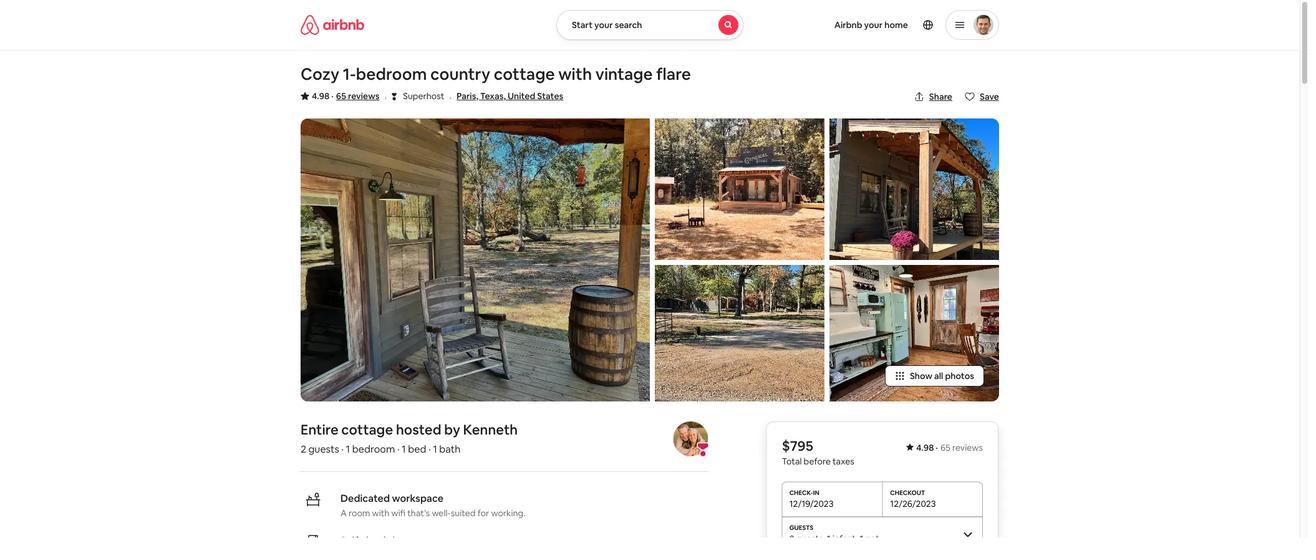 Task type: vqa. For each thing, say whether or not it's contained in the screenshot.
cottage
yes



Task type: locate. For each thing, give the bounding box(es) containing it.
your inside button
[[595, 19, 613, 31]]

65
[[336, 90, 346, 102], [941, 442, 951, 453]]

bedroom left the bed at bottom
[[352, 442, 395, 455]]

airbnb your home link
[[827, 12, 916, 38]]

dedicated workspace a room with wifi that's well-suited for working.
[[341, 492, 526, 519]]

1 horizontal spatial 65
[[941, 442, 951, 453]]

with
[[558, 64, 592, 85], [372, 508, 390, 519]]

entire cottage hosted by kenneth 2 guests · 1 bedroom · 1 bed · 1 bath
[[301, 421, 518, 455]]

0 horizontal spatial 4.98
[[312, 90, 330, 102]]

that's
[[407, 508, 430, 519]]

0 horizontal spatial reviews
[[348, 90, 380, 102]]

your left home
[[864, 19, 883, 31]]

1 horizontal spatial your
[[864, 19, 883, 31]]

1 vertical spatial 4.98 · 65 reviews
[[917, 442, 983, 453]]

suited
[[451, 508, 476, 519]]

12/26/2023
[[890, 498, 936, 509]]

show
[[910, 370, 933, 382]]

working.
[[491, 508, 526, 519]]

vintage
[[596, 64, 653, 85]]

1-
[[343, 64, 356, 85]]

0 vertical spatial bedroom
[[356, 64, 427, 85]]

· down cozy
[[331, 90, 334, 102]]

before
[[804, 456, 831, 467]]

entire
[[301, 421, 339, 438]]

· left 󰀃
[[385, 91, 387, 104]]

airbnb your home
[[834, 19, 908, 31]]

kenneth is a superhost. learn more about kenneth. image
[[673, 422, 708, 457], [673, 422, 708, 457]]

1 horizontal spatial reviews
[[953, 442, 983, 453]]

dedicated
[[341, 492, 390, 505]]

· right guests
[[341, 442, 344, 455]]

2 1 from the left
[[402, 442, 406, 455]]

1 horizontal spatial with
[[558, 64, 592, 85]]

1 horizontal spatial 4.98 · 65 reviews
[[917, 442, 983, 453]]

1 left bath
[[433, 442, 437, 455]]

0 vertical spatial 4.98
[[312, 90, 330, 102]]

· inside · paris, texas, united states
[[449, 91, 452, 104]]

cottage right 'entire'
[[341, 421, 393, 438]]

1 horizontal spatial 1
[[402, 442, 406, 455]]

0 horizontal spatial cottage
[[341, 421, 393, 438]]

4.98 · 65 reviews
[[312, 90, 380, 102], [917, 442, 983, 453]]

1 vertical spatial cottage
[[341, 421, 393, 438]]

4.98 up 12/26/2023
[[917, 442, 934, 453]]

1 vertical spatial reviews
[[953, 442, 983, 453]]

0 vertical spatial 65
[[336, 90, 346, 102]]

cottage up united
[[494, 64, 555, 85]]

your right start at the top of the page
[[595, 19, 613, 31]]

by kenneth
[[444, 421, 518, 438]]

0 horizontal spatial with
[[372, 508, 390, 519]]

· right the bed at bottom
[[429, 442, 431, 455]]

1 vertical spatial bedroom
[[352, 442, 395, 455]]

4.98 down cozy
[[312, 90, 330, 102]]

1 vertical spatial 4.98
[[917, 442, 934, 453]]

your inside profile element
[[864, 19, 883, 31]]

1 left the bed at bottom
[[402, 442, 406, 455]]

bedroom up 󰀃
[[356, 64, 427, 85]]

2 your from the left
[[864, 19, 883, 31]]

cottage
[[494, 64, 555, 85], [341, 421, 393, 438]]

0 vertical spatial cottage
[[494, 64, 555, 85]]

for
[[478, 508, 489, 519]]

porch steps image
[[830, 119, 999, 260]]

2
[[301, 442, 306, 455]]

with left 'wifi'
[[372, 508, 390, 519]]

0 horizontal spatial 1
[[346, 442, 350, 455]]

room
[[349, 508, 370, 519]]

2 horizontal spatial 1
[[433, 442, 437, 455]]

1 vertical spatial with
[[372, 508, 390, 519]]

your for start
[[595, 19, 613, 31]]

your for airbnb
[[864, 19, 883, 31]]

total
[[782, 456, 802, 467]]

󰀃
[[392, 90, 397, 102]]

flare
[[656, 64, 691, 85]]

share
[[929, 91, 953, 102]]

12/19/2023
[[790, 498, 834, 509]]

0 vertical spatial reviews
[[348, 90, 380, 102]]

· left paris,
[[449, 91, 452, 104]]

1 vertical spatial 65
[[941, 442, 951, 453]]

4.98
[[312, 90, 330, 102], [917, 442, 934, 453]]

bedroom
[[356, 64, 427, 85], [352, 442, 395, 455]]

search
[[615, 19, 642, 31]]

superhost
[[403, 90, 444, 102]]

texas,
[[480, 90, 506, 102]]

0 horizontal spatial your
[[595, 19, 613, 31]]

·
[[331, 90, 334, 102], [385, 91, 387, 104], [449, 91, 452, 104], [936, 442, 938, 453], [341, 442, 344, 455], [397, 442, 400, 455], [429, 442, 431, 455]]

1 horizontal spatial cottage
[[494, 64, 555, 85]]

1
[[346, 442, 350, 455], [402, 442, 406, 455], [433, 442, 437, 455]]

· up 12/26/2023
[[936, 442, 938, 453]]

your
[[595, 19, 613, 31], [864, 19, 883, 31]]

exterior image
[[655, 119, 825, 260]]

1 right guests
[[346, 442, 350, 455]]

guests
[[308, 442, 339, 455]]

airbnb
[[834, 19, 863, 31]]

reviews
[[348, 90, 380, 102], [953, 442, 983, 453]]

0 vertical spatial with
[[558, 64, 592, 85]]

share button
[[909, 86, 958, 107]]

1 your from the left
[[595, 19, 613, 31]]

with up states
[[558, 64, 592, 85]]

1 1 from the left
[[346, 442, 350, 455]]

0 vertical spatial 4.98 · 65 reviews
[[312, 90, 380, 102]]



Task type: describe. For each thing, give the bounding box(es) containing it.
a
[[341, 508, 347, 519]]

· left the bed at bottom
[[397, 442, 400, 455]]

taxes
[[833, 456, 854, 467]]

save
[[980, 91, 999, 102]]

cozy 1-bedroom country cottage with vintage flare
[[301, 64, 691, 85]]

start
[[572, 19, 593, 31]]

driveway entrance image
[[655, 265, 825, 402]]

cozy
[[301, 64, 340, 85]]

paris,
[[457, 90, 478, 102]]

workspace
[[392, 492, 444, 505]]

save button
[[960, 86, 1004, 107]]

$795 total before taxes
[[782, 437, 854, 467]]

0 horizontal spatial 65
[[336, 90, 346, 102]]

· paris, texas, united states
[[449, 90, 564, 104]]

porch image
[[301, 119, 650, 402]]

photos
[[945, 370, 974, 382]]

cottage inside "entire cottage hosted by kenneth 2 guests · 1 bedroom · 1 bed · 1 bath"
[[341, 421, 393, 438]]

1 horizontal spatial 4.98
[[917, 442, 934, 453]]

bed
[[408, 442, 426, 455]]

bedroom inside "entire cottage hosted by kenneth 2 guests · 1 bedroom · 1 bed · 1 bath"
[[352, 442, 395, 455]]

all
[[934, 370, 943, 382]]

with inside dedicated workspace a room with wifi that's well-suited for working.
[[372, 508, 390, 519]]

profile element
[[759, 0, 999, 50]]

home
[[885, 19, 908, 31]]

bath
[[439, 442, 461, 455]]

wifi
[[391, 508, 406, 519]]

country
[[430, 64, 490, 85]]

start your search button
[[556, 10, 744, 40]]

paris, texas, united states button
[[457, 89, 564, 104]]

$795
[[782, 437, 814, 455]]

hosted
[[396, 421, 441, 438]]

states
[[537, 90, 564, 102]]

0 horizontal spatial 4.98 · 65 reviews
[[312, 90, 380, 102]]

Start your search search field
[[556, 10, 744, 40]]

65 reviews button
[[336, 90, 380, 102]]

well-
[[432, 508, 451, 519]]

3 1 from the left
[[433, 442, 437, 455]]

kitchen image
[[830, 265, 999, 402]]

show all photos button
[[885, 365, 984, 387]]

start your search
[[572, 19, 642, 31]]

show all photos
[[910, 370, 974, 382]]

united
[[508, 90, 535, 102]]



